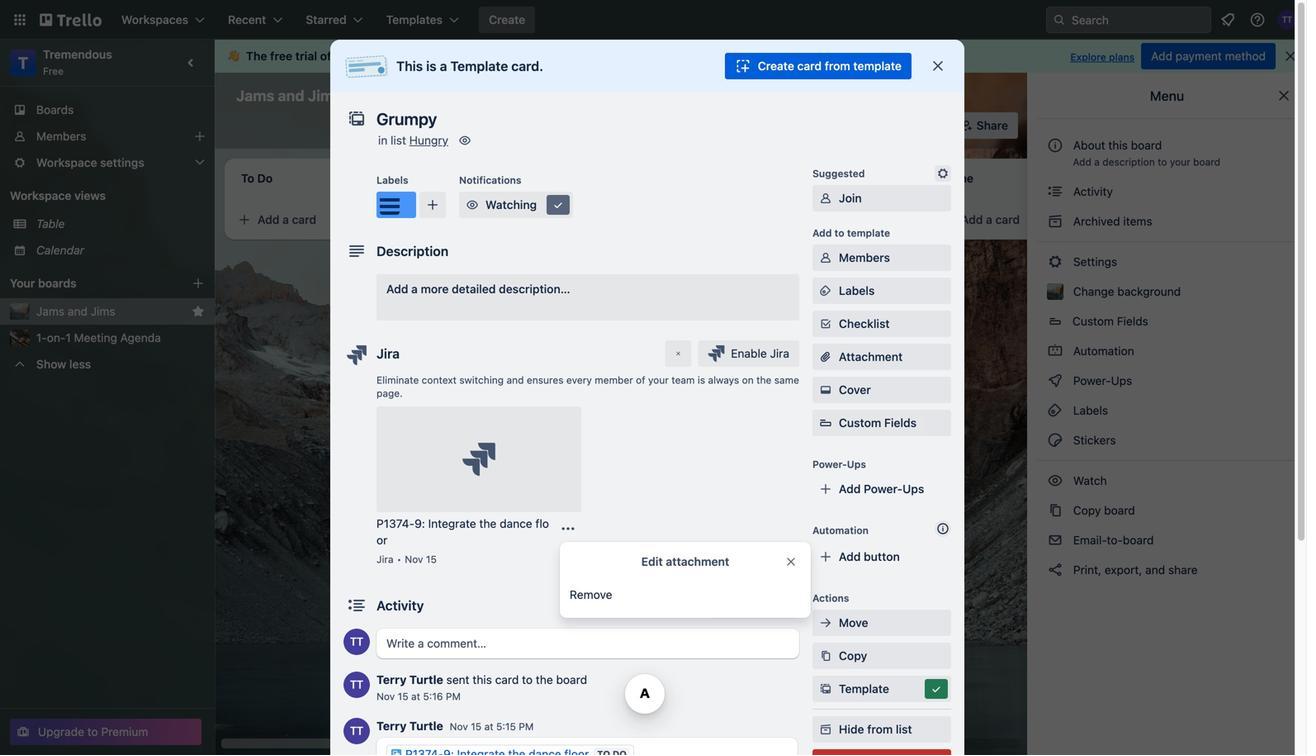 Task type: describe. For each thing, give the bounding box(es) containing it.
add power-ups link
[[813, 476, 952, 502]]

add board image
[[192, 277, 205, 290]]

👋
[[228, 49, 240, 63]]

p1374-
[[377, 517, 415, 530]]

automation link
[[1038, 338, 1298, 364]]

upgrade to premium
[[38, 725, 148, 739]]

pm inside terry turtle sent this card to the board nov 15 at 5:16 pm
[[446, 691, 461, 702]]

0 vertical spatial premium
[[335, 49, 384, 63]]

custom fields button for add to template
[[813, 415, 952, 431]]

method
[[1226, 49, 1266, 63]]

add power-ups
[[839, 482, 925, 496]]

sm image for 'labels' link to the top
[[818, 283, 834, 299]]

0 vertical spatial ups
[[1112, 374, 1133, 387]]

pm inside terry turtle nov 15 at 5:15 pm
[[519, 721, 534, 732]]

0 horizontal spatial power-
[[813, 459, 847, 470]]

sm image for the copy 'link'
[[818, 648, 834, 664]]

wave image
[[228, 49, 240, 64]]

add button button
[[813, 544, 952, 570]]

t
[[18, 53, 28, 72]]

checklist link
[[813, 311, 952, 337]]

settings link
[[1038, 249, 1298, 275]]

terry turtle nov 15 at 5:15 pm
[[377, 719, 534, 733]]

nov inside terry turtle nov 15 at 5:15 pm
[[450, 721, 468, 732]]

email-
[[1074, 533, 1107, 547]]

0 horizontal spatial terry turtle (terryturtle) image
[[344, 629, 370, 655]]

0 horizontal spatial automation
[[813, 525, 869, 536]]

copy for copy
[[839, 649, 868, 663]]

share
[[977, 119, 1009, 132]]

tremendous inside 'banner'
[[466, 49, 536, 63]]

ended
[[410, 49, 445, 63]]

jira inside button
[[770, 347, 790, 360]]

card inside button
[[292, 213, 316, 226]]

1 vertical spatial premium
[[101, 725, 148, 739]]

star or unstar board image
[[360, 89, 373, 102]]

workspace for workspace visible
[[413, 89, 474, 102]]

sm image for the cover link
[[818, 382, 834, 398]]

nov inside terry turtle sent this card to the board nov 15 at 5:16 pm
[[377, 691, 395, 702]]

1 horizontal spatial ups
[[903, 482, 925, 496]]

views
[[74, 189, 106, 202]]

watching button
[[459, 192, 573, 218]]

0 horizontal spatial tremendous
[[43, 48, 112, 61]]

card inside button
[[798, 59, 822, 73]]

list inside hide from list link
[[896, 722, 913, 736]]

1 vertical spatial template
[[847, 227, 891, 239]]

the inside p1374-9: integrate the dance flo or jira • nov 15
[[480, 517, 497, 530]]

2 vertical spatial terry turtle (terryturtle) image
[[344, 718, 370, 744]]

nov 15 at 5:16 pm link
[[377, 691, 461, 702]]

card inside terry turtle sent this card to the board nov 15 at 5:16 pm
[[495, 673, 519, 687]]

add to template
[[813, 227, 891, 239]]

hungry link
[[409, 133, 449, 147]]

show less button
[[0, 351, 215, 378]]

meeting
[[74, 331, 117, 344]]

1 horizontal spatial labels
[[839, 284, 875, 297]]

suggested
[[813, 168, 865, 179]]

fields for add to template
[[885, 416, 917, 430]]

this is a template card.
[[397, 58, 544, 74]]

hide from list link
[[813, 716, 952, 743]]

visible
[[477, 89, 512, 102]]

your inside about this board add a description to your board
[[1170, 156, 1191, 168]]

0 vertical spatial 1
[[496, 262, 500, 273]]

stickers
[[1071, 433, 1117, 447]]

remove
[[570, 588, 613, 601]]

your boards with 2 items element
[[10, 273, 167, 293]]

copy for copy board
[[1074, 504, 1102, 517]]

ensures
[[527, 374, 564, 386]]

terry for sent
[[377, 673, 407, 687]]

template inside button
[[839, 682, 890, 696]]

automation inside automation link
[[1071, 344, 1135, 358]]

this inside terry turtle sent this card to the board nov 15 at 5:16 pm
[[473, 673, 492, 687]]

jams and jims inside board name text field
[[236, 87, 342, 105]]

template inside button
[[854, 59, 902, 73]]

cover
[[839, 383, 871, 397]]

1 vertical spatial members link
[[813, 245, 952, 271]]

workspace views
[[10, 189, 106, 202]]

on
[[742, 374, 754, 386]]

.
[[536, 49, 539, 63]]

change background link
[[1038, 278, 1298, 305]]

Search field
[[1067, 7, 1211, 32]]

•
[[397, 554, 402, 565]]

0 vertical spatial is
[[426, 58, 437, 74]]

notifications
[[459, 174, 522, 186]]

table link
[[36, 216, 205, 232]]

board up print, export, and share
[[1123, 533, 1154, 547]]

add a card
[[258, 213, 316, 226]]

fields for menu
[[1118, 314, 1149, 328]]

create for create
[[489, 13, 526, 26]]

starred icon image
[[192, 305, 205, 318]]

board inside terry turtle sent this card to the board nov 15 at 5:16 pm
[[556, 673, 587, 687]]

sm image for power-ups link
[[1048, 373, 1064, 389]]

1 vertical spatial labels link
[[1038, 397, 1298, 424]]

add for add to template
[[813, 227, 832, 239]]

add payment method
[[1152, 49, 1266, 63]]

email-to-board
[[1071, 533, 1154, 547]]

add inside about this board add a description to your board
[[1073, 156, 1092, 168]]

tremendous free
[[43, 48, 112, 77]]

nov 15 at 5:15 pm link
[[450, 721, 534, 732]]

share button
[[954, 112, 1019, 139]]

sm image for print, export, and share link
[[1048, 562, 1064, 578]]

members for top members link
[[36, 129, 86, 143]]

custom fields for add to template
[[839, 416, 917, 430]]

to down join
[[835, 227, 845, 239]]

print, export, and share link
[[1038, 557, 1298, 583]]

to inside terry turtle sent this card to the board nov 15 at 5:16 pm
[[522, 673, 533, 687]]

Board name text field
[[228, 83, 350, 109]]

1 vertical spatial ups
[[847, 459, 867, 470]]

every
[[567, 374, 592, 386]]

has
[[387, 49, 407, 63]]

1 horizontal spatial power-ups
[[1071, 374, 1136, 387]]

1 horizontal spatial power-
[[864, 482, 903, 496]]

add a card button
[[231, 207, 416, 233]]

attachment
[[666, 555, 730, 568]]

0 notifications image
[[1219, 10, 1238, 30]]

1 horizontal spatial from
[[868, 722, 893, 736]]

sm image for bottommost members link
[[818, 249, 834, 266]]

1 vertical spatial activity
[[377, 598, 424, 613]]

copy board
[[1071, 504, 1136, 517]]

0 vertical spatial labels link
[[813, 278, 952, 304]]

sm image for automation link
[[1048, 343, 1064, 359]]

1 vertical spatial jims
[[91, 304, 115, 318]]

board link
[[525, 83, 595, 109]]

add for add a more detailed description…
[[387, 282, 408, 296]]

color: blue, title: none image
[[476, 205, 509, 211]]

turtle for sent
[[410, 673, 443, 687]]

customize views image
[[604, 88, 620, 104]]

create for create card from template
[[758, 59, 795, 73]]

add for add payment method
[[1152, 49, 1173, 63]]

terry for nov
[[377, 719, 407, 733]]

0 horizontal spatial template
[[451, 58, 508, 74]]

jims inside board name text field
[[308, 87, 342, 105]]

and inside print, export, and share link
[[1146, 563, 1166, 577]]

jira inside p1374-9: integrate the dance flo or jira • nov 15
[[377, 554, 394, 565]]

upgrade
[[38, 725, 84, 739]]

add payment method button
[[1142, 43, 1276, 69]]

explore
[[1071, 51, 1107, 63]]

the inside terry turtle sent this card to the board nov 15 at 5:16 pm
[[536, 673, 553, 687]]

actions
[[813, 592, 850, 604]]

explore plans button
[[1071, 47, 1135, 67]]

p1374-9: integrate the dance flo or jira • nov 15
[[377, 517, 549, 565]]

1-on-1 meeting agenda link
[[36, 330, 205, 346]]

integrate
[[428, 517, 476, 530]]

board
[[553, 89, 585, 102]]

move link
[[813, 610, 952, 636]]

checklist
[[839, 317, 890, 330]]

nov inside p1374-9: integrate the dance flo or jira • nov 15
[[405, 554, 423, 565]]

custom for menu
[[1073, 314, 1114, 328]]

board up description
[[1132, 138, 1163, 152]]

description
[[1103, 156, 1156, 168]]

enable
[[731, 347, 767, 360]]

to-
[[1107, 533, 1123, 547]]

0 horizontal spatial power-ups
[[813, 459, 867, 470]]

board up activity link
[[1194, 156, 1221, 168]]

change
[[1074, 285, 1115, 298]]

enable jira button
[[698, 340, 800, 367]]

member
[[595, 374, 633, 386]]

watching
[[486, 198, 537, 211]]

your inside eliminate context switching and ensures every member of your team is always on the same page.
[[649, 374, 669, 386]]

0 vertical spatial labels
[[377, 174, 409, 186]]

free
[[43, 65, 64, 77]]

jams inside board name text field
[[236, 87, 275, 105]]

items
[[1124, 214, 1153, 228]]

calendar
[[36, 243, 84, 257]]



Task type: locate. For each thing, give the bounding box(es) containing it.
your boards
[[10, 276, 77, 290]]

a inside about this board add a description to your board
[[1095, 156, 1100, 168]]

search image
[[1053, 13, 1067, 26]]

1 vertical spatial custom
[[839, 416, 882, 430]]

grumpy
[[476, 216, 518, 230]]

1 horizontal spatial jims
[[308, 87, 342, 105]]

is inside eliminate context switching and ensures every member of your team is always on the same page.
[[698, 374, 706, 386]]

5:16
[[423, 691, 443, 702]]

1 vertical spatial custom fields
[[839, 416, 917, 430]]

1 vertical spatial labels
[[839, 284, 875, 297]]

change background
[[1071, 285, 1181, 298]]

and down your boards with 2 items 'element'
[[68, 304, 88, 318]]

2 horizontal spatial card
[[798, 59, 822, 73]]

workspace down the this is a template card.
[[413, 89, 474, 102]]

nov right the •
[[405, 554, 423, 565]]

dance
[[500, 517, 533, 530]]

2 horizontal spatial nov
[[450, 721, 468, 732]]

1 horizontal spatial custom fields
[[1073, 314, 1149, 328]]

members down boards
[[36, 129, 86, 143]]

0 vertical spatial 15
[[426, 554, 437, 565]]

terry turtle (terryturtle) image
[[904, 114, 927, 137], [344, 629, 370, 655]]

agenda
[[120, 331, 161, 344]]

1 vertical spatial members
[[839, 251, 891, 264]]

to inside about this board add a description to your board
[[1158, 156, 1168, 168]]

1 vertical spatial fields
[[885, 416, 917, 430]]

primary element
[[0, 0, 1308, 40]]

this inside about this board add a description to your board
[[1109, 138, 1128, 152]]

sm image inside "copy board" link
[[1048, 502, 1064, 519]]

15 left 5:16
[[398, 691, 409, 702]]

0 vertical spatial copy
[[1074, 504, 1102, 517]]

jams and jims
[[236, 87, 342, 105], [36, 304, 115, 318]]

from inside button
[[825, 59, 851, 73]]

the left dance
[[480, 517, 497, 530]]

your up activity link
[[1170, 156, 1191, 168]]

1 horizontal spatial your
[[1170, 156, 1191, 168]]

add for add a card
[[258, 213, 280, 226]]

custom fields button up automation link
[[1038, 308, 1298, 335]]

sm image for the join link
[[818, 190, 834, 207]]

terry up the "nov 15 at 5:16 pm" 'link' at the left bottom of page
[[377, 673, 407, 687]]

eliminate
[[377, 374, 419, 386]]

premium right upgrade
[[101, 725, 148, 739]]

copy down move
[[839, 649, 868, 663]]

15
[[426, 554, 437, 565], [398, 691, 409, 702], [471, 721, 482, 732]]

p1374-9: integrate the dance floor image
[[463, 443, 496, 476]]

sm image
[[935, 165, 952, 182], [818, 190, 834, 207], [464, 197, 481, 213], [1048, 213, 1064, 230], [818, 249, 834, 266], [1048, 473, 1064, 489], [1048, 502, 1064, 519], [1048, 532, 1064, 549], [1048, 562, 1064, 578], [818, 648, 834, 664], [818, 681, 834, 697], [929, 681, 945, 697], [818, 721, 834, 738]]

0 horizontal spatial jams and jims
[[36, 304, 115, 318]]

banner
[[215, 40, 1308, 73]]

add inside add payment method button
[[1152, 49, 1173, 63]]

power- up stickers
[[1074, 374, 1112, 387]]

sm image inside move link
[[818, 615, 834, 631]]

workspace visible
[[413, 89, 512, 102]]

template down the copy 'link'
[[839, 682, 890, 696]]

this right sent
[[473, 673, 492, 687]]

share
[[1169, 563, 1198, 577]]

15 inside terry turtle sent this card to the board nov 15 at 5:16 pm
[[398, 691, 409, 702]]

power-ups up add power-ups
[[813, 459, 867, 470]]

sm image inside the join link
[[818, 190, 834, 207]]

0 horizontal spatial custom fields
[[839, 416, 917, 430]]

jams up on-
[[36, 304, 65, 318]]

0 vertical spatial your
[[1170, 156, 1191, 168]]

terry turtle sent this card to the board nov 15 at 5:16 pm
[[377, 673, 587, 702]]

is right team
[[698, 374, 706, 386]]

0 horizontal spatial from
[[825, 59, 851, 73]]

less
[[69, 357, 91, 371]]

0 horizontal spatial 15
[[398, 691, 409, 702]]

at left 5:15 on the left of page
[[485, 721, 494, 732]]

to up nov 15 at 5:15 pm link
[[522, 673, 533, 687]]

0 horizontal spatial jims
[[91, 304, 115, 318]]

sm image for watch link
[[1048, 473, 1064, 489]]

export,
[[1105, 563, 1143, 577]]

create inside primary element
[[489, 13, 526, 26]]

add inside add a card button
[[258, 213, 280, 226]]

0 horizontal spatial is
[[426, 58, 437, 74]]

eliminate context switching and ensures every member of your team is always on the same page.
[[377, 374, 800, 399]]

labels up stickers
[[1071, 404, 1109, 417]]

1 vertical spatial power-ups
[[813, 459, 867, 470]]

1-
[[36, 331, 47, 344]]

5:15
[[496, 721, 516, 732]]

a inside button
[[283, 213, 289, 226]]

email-to-board link
[[1038, 527, 1298, 554]]

0 horizontal spatial card
[[292, 213, 316, 226]]

terry down the "nov 15 at 5:16 pm" 'link' at the left bottom of page
[[377, 719, 407, 733]]

1 vertical spatial 1
[[66, 331, 71, 344]]

0 horizontal spatial premium
[[101, 725, 148, 739]]

and inside eliminate context switching and ensures every member of your team is always on the same page.
[[507, 374, 524, 386]]

at inside terry turtle sent this card to the board nov 15 at 5:16 pm
[[411, 691, 420, 702]]

sm image
[[729, 112, 752, 135], [457, 132, 473, 149], [1048, 183, 1064, 200], [550, 197, 567, 213], [1048, 254, 1064, 270], [818, 283, 834, 299], [818, 316, 834, 332], [1048, 343, 1064, 359], [1048, 373, 1064, 389], [818, 382, 834, 398], [1048, 402, 1064, 419], [1048, 432, 1064, 449], [818, 615, 834, 631]]

archived
[[1074, 214, 1121, 228]]

print,
[[1074, 563, 1102, 577]]

0 horizontal spatial custom
[[839, 416, 882, 430]]

turtle inside terry turtle sent this card to the board nov 15 at 5:16 pm
[[410, 673, 443, 687]]

copy inside 'link'
[[839, 649, 868, 663]]

and inside jams and jims link
[[68, 304, 88, 318]]

2 horizontal spatial the
[[757, 374, 772, 386]]

labels link up checklist link
[[813, 278, 952, 304]]

Write a comment text field
[[377, 629, 800, 658]]

jams down the
[[236, 87, 275, 105]]

tremendous up "free"
[[43, 48, 112, 61]]

1 vertical spatial turtle
[[410, 719, 443, 733]]

jira
[[377, 346, 400, 361], [770, 347, 790, 360], [377, 554, 394, 565]]

jira left the •
[[377, 554, 394, 565]]

create card from template
[[758, 59, 902, 73]]

hide
[[839, 722, 865, 736]]

in
[[378, 133, 388, 147]]

of inside eliminate context switching and ensures every member of your team is always on the same page.
[[636, 374, 646, 386]]

jira up eliminate
[[377, 346, 400, 361]]

automation up add button
[[813, 525, 869, 536]]

activity up archived
[[1071, 185, 1114, 198]]

1 horizontal spatial members link
[[813, 245, 952, 271]]

activity down the •
[[377, 598, 424, 613]]

jams and jims down free
[[236, 87, 342, 105]]

15 inside p1374-9: integrate the dance flo or jira • nov 15
[[426, 554, 437, 565]]

tremendous
[[43, 48, 112, 61], [466, 49, 536, 63]]

0 horizontal spatial at
[[411, 691, 420, 702]]

about this board add a description to your board
[[1073, 138, 1221, 168]]

custom for add to template
[[839, 416, 882, 430]]

terry inside terry turtle sent this card to the board nov 15 at 5:16 pm
[[377, 673, 407, 687]]

back to home image
[[40, 7, 102, 33]]

turtle up 5:16
[[410, 673, 443, 687]]

labels up checklist
[[839, 284, 875, 297]]

0 vertical spatial terry turtle (terryturtle) image
[[904, 114, 927, 137]]

sm image inside print, export, and share link
[[1048, 562, 1064, 578]]

jams and jims down your boards with 2 items 'element'
[[36, 304, 115, 318]]

color: blue, title: none image
[[377, 192, 416, 218]]

0 vertical spatial jims
[[308, 87, 342, 105]]

workspace for workspace views
[[10, 189, 72, 202]]

this
[[1109, 138, 1128, 152], [473, 673, 492, 687]]

add inside add button "button"
[[839, 550, 861, 563]]

add for add button
[[839, 550, 861, 563]]

hide from list
[[839, 722, 913, 736]]

this
[[397, 58, 423, 74]]

list
[[391, 133, 406, 147], [896, 722, 913, 736]]

sm image inside automation link
[[1048, 343, 1064, 359]]

calendar link
[[36, 242, 205, 259]]

fields down change background
[[1118, 314, 1149, 328]]

0 horizontal spatial nov
[[377, 691, 395, 702]]

description…
[[499, 282, 571, 296]]

1 vertical spatial your
[[649, 374, 669, 386]]

jams inside jams and jims link
[[36, 304, 65, 318]]

at left 5:16
[[411, 691, 420, 702]]

turtle down 5:16
[[410, 719, 443, 733]]

1 turtle from the top
[[410, 673, 443, 687]]

jims left 'star or unstar board' icon
[[308, 87, 342, 105]]

copy up email-
[[1074, 504, 1102, 517]]

the
[[757, 374, 772, 386], [480, 517, 497, 530], [536, 673, 553, 687]]

1 vertical spatial terry turtle (terryturtle) image
[[344, 629, 370, 655]]

1 up add a more detailed description…
[[496, 262, 500, 273]]

0 vertical spatial custom
[[1073, 314, 1114, 328]]

card
[[798, 59, 822, 73], [292, 213, 316, 226], [495, 673, 519, 687]]

1 horizontal spatial create
[[758, 59, 795, 73]]

edit
[[642, 555, 663, 568]]

add inside "add power-ups" link
[[839, 482, 861, 496]]

template
[[451, 58, 508, 74], [839, 682, 890, 696]]

and inside board name text field
[[278, 87, 305, 105]]

add for add power-ups
[[839, 482, 861, 496]]

0 vertical spatial this
[[1109, 138, 1128, 152]]

power- up add power-ups
[[813, 459, 847, 470]]

boards
[[36, 103, 74, 116]]

terry turtle (terryturtle) image
[[1278, 10, 1298, 30], [344, 672, 370, 698], [344, 718, 370, 744]]

0 vertical spatial custom fields button
[[1038, 308, 1298, 335]]

1 horizontal spatial the
[[536, 673, 553, 687]]

the down write a comment text box
[[536, 673, 553, 687]]

members down add to template
[[839, 251, 891, 264]]

ups up add power-ups
[[847, 459, 867, 470]]

premium
[[335, 49, 384, 63], [101, 725, 148, 739]]

1 vertical spatial pm
[[519, 721, 534, 732]]

1 right the '1-'
[[66, 331, 71, 344]]

1 vertical spatial at
[[485, 721, 494, 732]]

custom fields button for menu
[[1038, 308, 1298, 335]]

sm image for the template button
[[818, 681, 834, 697]]

plans
[[1110, 51, 1135, 63]]

2 horizontal spatial labels
[[1071, 404, 1109, 417]]

list down the template button
[[896, 722, 913, 736]]

hungry
[[409, 133, 449, 147]]

to up activity link
[[1158, 156, 1168, 168]]

enable jira
[[731, 347, 790, 360]]

labels up color: blue, title: none image
[[377, 174, 409, 186]]

0 vertical spatial jams and jims
[[236, 87, 342, 105]]

custom fields down the cover link
[[839, 416, 917, 430]]

1 terry from the top
[[377, 673, 407, 687]]

sm image for hide from list link on the bottom right of page
[[818, 721, 834, 738]]

table
[[36, 217, 65, 230]]

None text field
[[368, 104, 914, 134]]

tremendous down "create" button
[[466, 49, 536, 63]]

1 vertical spatial power-
[[813, 459, 847, 470]]

sm image inside power-ups link
[[1048, 373, 1064, 389]]

at inside terry turtle nov 15 at 5:15 pm
[[485, 721, 494, 732]]

0 horizontal spatial members link
[[0, 123, 215, 150]]

fields
[[1118, 314, 1149, 328], [885, 416, 917, 430]]

show
[[36, 357, 66, 371]]

0 horizontal spatial list
[[391, 133, 406, 147]]

banner containing 👋
[[215, 40, 1308, 73]]

sm image for the bottom 'labels' link
[[1048, 402, 1064, 419]]

custom
[[1073, 314, 1114, 328], [839, 416, 882, 430]]

1-on-1 meeting agenda
[[36, 331, 161, 344]]

add
[[1152, 49, 1173, 63], [1073, 156, 1092, 168], [258, 213, 280, 226], [813, 227, 832, 239], [387, 282, 408, 296], [839, 482, 861, 496], [839, 550, 861, 563]]

0 vertical spatial automation
[[1071, 344, 1135, 358]]

1 horizontal spatial members
[[839, 251, 891, 264]]

jims
[[308, 87, 342, 105], [91, 304, 115, 318]]

sm image for email-to-board link
[[1048, 532, 1064, 549]]

this up description
[[1109, 138, 1128, 152]]

more
[[421, 282, 449, 296]]

2 horizontal spatial power-
[[1074, 374, 1112, 387]]

sm image for "copy board" link
[[1048, 502, 1064, 519]]

1 horizontal spatial custom fields button
[[1038, 308, 1298, 335]]

0 vertical spatial the
[[757, 374, 772, 386]]

0 horizontal spatial jams
[[36, 304, 65, 318]]

1 vertical spatial of
[[636, 374, 646, 386]]

0 horizontal spatial this
[[473, 673, 492, 687]]

members link down add to template
[[813, 245, 952, 271]]

1 horizontal spatial of
[[636, 374, 646, 386]]

and left the share
[[1146, 563, 1166, 577]]

0 horizontal spatial pm
[[446, 691, 461, 702]]

sm image inside checklist link
[[818, 316, 834, 332]]

9:
[[415, 517, 425, 530]]

pm down sent
[[446, 691, 461, 702]]

1 vertical spatial the
[[480, 517, 497, 530]]

1 horizontal spatial pm
[[519, 721, 534, 732]]

create from template… image
[[423, 213, 436, 226]]

sm image for settings 'link'
[[1048, 254, 1064, 270]]

is right this
[[426, 58, 437, 74]]

nov left 5:16
[[377, 691, 395, 702]]

power- up button
[[864, 482, 903, 496]]

activity link
[[1038, 178, 1298, 205]]

team
[[672, 374, 695, 386]]

trial
[[296, 49, 317, 63]]

fields down the cover link
[[885, 416, 917, 430]]

1 horizontal spatial 15
[[426, 554, 437, 565]]

labels link
[[813, 278, 952, 304], [1038, 397, 1298, 424]]

0 vertical spatial card
[[798, 59, 822, 73]]

template button
[[813, 676, 952, 702]]

automation down change
[[1071, 344, 1135, 358]]

and down free
[[278, 87, 305, 105]]

template up visible
[[451, 58, 508, 74]]

board
[[1132, 138, 1163, 152], [1194, 156, 1221, 168], [1105, 504, 1136, 517], [1123, 533, 1154, 547], [556, 673, 587, 687]]

power-ups link
[[1038, 368, 1298, 394]]

sm image for watching button
[[464, 197, 481, 213]]

0 vertical spatial pm
[[446, 691, 461, 702]]

sm image for checklist link
[[818, 316, 834, 332]]

1 horizontal spatial workspace
[[413, 89, 474, 102]]

custom down "cover"
[[839, 416, 882, 430]]

ups up add button "button"
[[903, 482, 925, 496]]

workspace up table
[[10, 189, 72, 202]]

members for bottommost members link
[[839, 251, 891, 264]]

ups down automation link
[[1112, 374, 1133, 387]]

open information menu image
[[1250, 12, 1266, 28]]

1 vertical spatial list
[[896, 722, 913, 736]]

0 vertical spatial custom fields
[[1073, 314, 1149, 328]]

copy link
[[813, 643, 952, 669]]

custom fields down change background
[[1073, 314, 1149, 328]]

sm image for archived items link
[[1048, 213, 1064, 230]]

sm image inside hide from list link
[[818, 721, 834, 738]]

pm right 5:15 on the left of page
[[519, 721, 534, 732]]

on-
[[47, 331, 66, 344]]

members link down boards
[[0, 123, 215, 150]]

0 vertical spatial members
[[36, 129, 86, 143]]

premium left has
[[335, 49, 384, 63]]

0 horizontal spatial activity
[[377, 598, 424, 613]]

explore plans
[[1071, 51, 1135, 63]]

1 horizontal spatial fields
[[1118, 314, 1149, 328]]

2 vertical spatial nov
[[450, 721, 468, 732]]

1 vertical spatial terry turtle (terryturtle) image
[[344, 672, 370, 698]]

sm image inside stickers link
[[1048, 432, 1064, 449]]

same
[[775, 374, 800, 386]]

1 vertical spatial workspace
[[10, 189, 72, 202]]

archived items link
[[1038, 208, 1298, 235]]

of right trial
[[320, 49, 332, 63]]

sm image inside the copy 'link'
[[818, 648, 834, 664]]

add inside the add a more detailed description… link
[[387, 282, 408, 296]]

1 vertical spatial custom fields button
[[813, 415, 952, 431]]

0 horizontal spatial labels link
[[813, 278, 952, 304]]

your left team
[[649, 374, 669, 386]]

0 vertical spatial of
[[320, 49, 332, 63]]

sm image inside settings 'link'
[[1048, 254, 1064, 270]]

the right on
[[757, 374, 772, 386]]

sm image inside members link
[[818, 249, 834, 266]]

custom down change
[[1073, 314, 1114, 328]]

copy board link
[[1038, 497, 1298, 524]]

nov
[[405, 554, 423, 565], [377, 691, 395, 702], [450, 721, 468, 732]]

1 horizontal spatial this
[[1109, 138, 1128, 152]]

sm image inside email-to-board link
[[1048, 532, 1064, 549]]

0 vertical spatial power-
[[1074, 374, 1112, 387]]

15 left 5:15 on the left of page
[[471, 721, 482, 732]]

edit attachment
[[642, 555, 730, 568]]

2 terry from the top
[[377, 719, 407, 733]]

power-ups
[[1071, 374, 1136, 387], [813, 459, 867, 470]]

sm image for move link
[[818, 615, 834, 631]]

sm image inside archived items link
[[1048, 213, 1064, 230]]

nov down terry turtle sent this card to the board nov 15 at 5:16 pm
[[450, 721, 468, 732]]

0 vertical spatial terry turtle (terryturtle) image
[[1278, 10, 1298, 30]]

turtle
[[410, 673, 443, 687], [410, 719, 443, 733]]

list right in
[[391, 133, 406, 147]]

1 horizontal spatial automation
[[1071, 344, 1135, 358]]

2 turtle from the top
[[410, 719, 443, 733]]

turtle for nov
[[410, 719, 443, 733]]

1 horizontal spatial 1
[[496, 262, 500, 273]]

custom fields for menu
[[1073, 314, 1149, 328]]

sm image inside watching button
[[550, 197, 567, 213]]

workspace inside button
[[413, 89, 474, 102]]

sm image for activity link
[[1048, 183, 1064, 200]]

sm image inside activity link
[[1048, 183, 1064, 200]]

and left ensures
[[507, 374, 524, 386]]

for
[[448, 49, 463, 63]]

the inside eliminate context switching and ensures every member of your team is always on the same page.
[[757, 374, 772, 386]]

move
[[839, 616, 869, 630]]

members
[[36, 129, 86, 143], [839, 251, 891, 264]]

jims up 1-on-1 meeting agenda
[[91, 304, 115, 318]]

custom fields button down the cover link
[[813, 415, 952, 431]]

attachment button
[[813, 344, 952, 370]]

2 horizontal spatial 15
[[471, 721, 482, 732]]

jira up same at the right of page
[[770, 347, 790, 360]]

1 horizontal spatial terry turtle (terryturtle) image
[[904, 114, 927, 137]]

workspace
[[413, 89, 474, 102], [10, 189, 72, 202]]

sm image inside watching button
[[464, 197, 481, 213]]

15 right the •
[[426, 554, 437, 565]]

grumpy link
[[476, 215, 668, 231]]

0 vertical spatial nov
[[405, 554, 423, 565]]

sm image inside the cover link
[[818, 382, 834, 398]]

sm image inside watch link
[[1048, 473, 1064, 489]]

0 vertical spatial create
[[489, 13, 526, 26]]

sm image for stickers link
[[1048, 432, 1064, 449]]

background
[[1118, 285, 1181, 298]]

settings
[[1071, 255, 1118, 268]]

0 horizontal spatial members
[[36, 129, 86, 143]]

0 horizontal spatial labels
[[377, 174, 409, 186]]

upgrade to premium link
[[10, 719, 202, 745]]

0 vertical spatial members link
[[0, 123, 215, 150]]

1 horizontal spatial is
[[698, 374, 706, 386]]

0 horizontal spatial custom fields button
[[813, 415, 952, 431]]

15 inside terry turtle nov 15 at 5:15 pm
[[471, 721, 482, 732]]

1 horizontal spatial premium
[[335, 49, 384, 63]]

power-ups up stickers
[[1071, 374, 1136, 387]]

board up to-
[[1105, 504, 1136, 517]]

to right upgrade
[[87, 725, 98, 739]]

board down write a comment text box
[[556, 673, 587, 687]]

labels link up stickers link
[[1038, 397, 1298, 424]]

of right member
[[636, 374, 646, 386]]

in list hungry
[[378, 133, 449, 147]]

0 vertical spatial activity
[[1071, 185, 1114, 198]]



Task type: vqa. For each thing, say whether or not it's contained in the screenshot.
bottommost With
no



